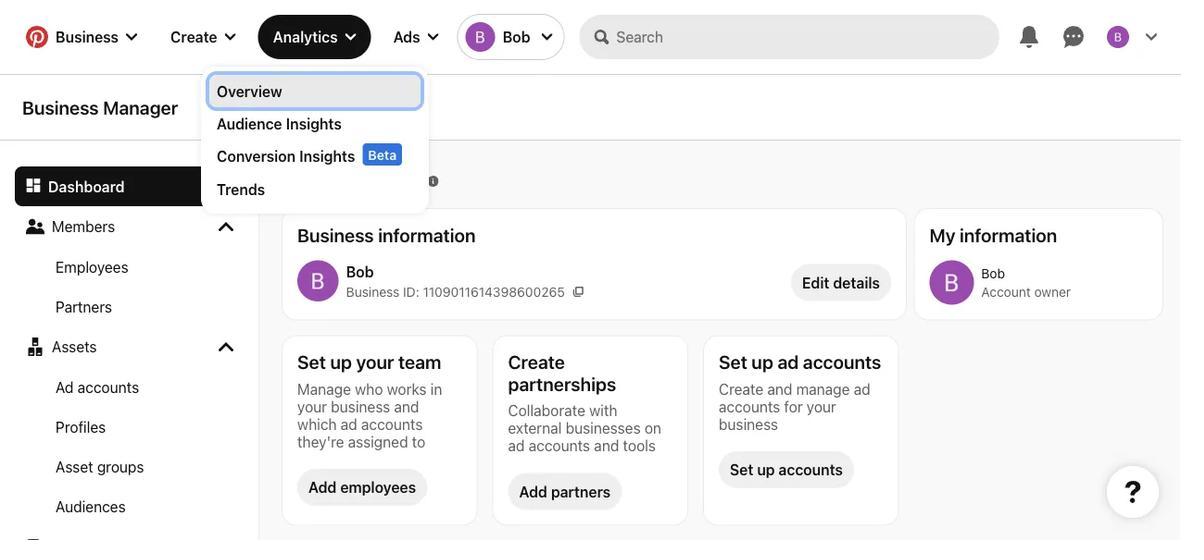 Task type: vqa. For each thing, say whether or not it's contained in the screenshot.
leftmost business
yes



Task type: locate. For each thing, give the bounding box(es) containing it.
businesses
[[566, 420, 641, 438]]

bob image inside button
[[466, 22, 495, 52]]

business manager
[[22, 97, 178, 118]]

employees
[[56, 258, 128, 276]]

more sections image
[[219, 340, 233, 355]]

0 vertical spatial create
[[170, 28, 217, 46]]

account switcher arrow icon image
[[541, 31, 553, 43]]

business left business badge dropdown menu button icon
[[56, 28, 119, 46]]

and
[[767, 381, 792, 398], [394, 398, 419, 416], [594, 438, 619, 455]]

create up collaborate
[[508, 352, 565, 373]]

in
[[430, 381, 442, 398]]

your up who on the left
[[356, 352, 394, 373]]

ad accounts button
[[15, 368, 245, 408]]

up inside set up your team manage who works in your business and which ad accounts they're assigned to
[[330, 352, 352, 373]]

team
[[398, 352, 441, 373]]

add inside button
[[519, 484, 547, 501]]

1 vertical spatial bob image
[[929, 261, 974, 305]]

manage
[[297, 381, 351, 398]]

collaborate
[[508, 402, 585, 420]]

set up accounts
[[730, 462, 843, 479]]

business for business id: 1109011614398600265
[[346, 284, 400, 299]]

bob image
[[466, 22, 495, 52], [929, 261, 974, 305]]

1 horizontal spatial bob
[[503, 28, 530, 46]]

add left 'partners'
[[519, 484, 547, 501]]

to
[[412, 434, 425, 451]]

1 horizontal spatial information
[[960, 224, 1057, 246]]

1 vertical spatial create
[[508, 352, 565, 373]]

1 information from the left
[[378, 224, 476, 246]]

your right for
[[807, 398, 836, 416]]

set up accounts button
[[719, 452, 854, 489]]

0 horizontal spatial create
[[170, 28, 217, 46]]

create left for
[[719, 381, 763, 398]]

accounts inside button
[[78, 379, 139, 396]]

business badge dropdown menu button image
[[126, 31, 137, 43]]

ad down collaborate
[[508, 438, 525, 455]]

manager
[[103, 97, 178, 118]]

business
[[331, 398, 390, 416], [719, 416, 778, 434]]

2 vertical spatial create
[[719, 381, 763, 398]]

accounts down collaborate
[[529, 438, 590, 455]]

employees button
[[15, 247, 245, 287]]

0 horizontal spatial dashboard
[[48, 178, 125, 195]]

1 vertical spatial insights
[[299, 148, 355, 165]]

bob left account switcher arrow icon
[[503, 28, 530, 46]]

bob image down my
[[929, 261, 974, 305]]

1 horizontal spatial bob image
[[1107, 26, 1129, 48]]

assets image
[[26, 338, 44, 357]]

2 horizontal spatial and
[[767, 381, 792, 398]]

information up bob account owner
[[960, 224, 1057, 246]]

set
[[297, 352, 326, 373], [719, 352, 747, 373], [730, 462, 753, 479]]

bob image inside 'primary navigation header' navigation
[[1107, 26, 1129, 48]]

dashboard
[[289, 163, 418, 194], [48, 178, 125, 195]]

business left for
[[719, 416, 778, 434]]

business information
[[297, 224, 476, 246]]

conversion
[[217, 148, 296, 165]]

create inside create popup button
[[170, 28, 217, 46]]

business for business manager
[[22, 97, 99, 118]]

business
[[56, 28, 119, 46], [22, 97, 99, 118], [297, 224, 374, 246], [346, 284, 400, 299]]

dashboard image
[[26, 178, 41, 193]]

1109011614398600265
[[423, 284, 565, 299]]

0 vertical spatial bob image
[[466, 22, 495, 52]]

which
[[297, 416, 337, 434]]

set inside set up your team manage who works in your business and which ad accounts they're assigned to
[[297, 352, 326, 373]]

create
[[170, 28, 217, 46], [508, 352, 565, 373], [719, 381, 763, 398]]

up inside button
[[757, 462, 775, 479]]

0 horizontal spatial and
[[394, 398, 419, 416]]

1 horizontal spatial add
[[519, 484, 547, 501]]

up inside set up ad accounts create and manage ad accounts for your business
[[752, 352, 773, 373]]

0 horizontal spatial your
[[297, 398, 327, 416]]

accounts inside 'create partnerships collaborate with external businesses on ad accounts and tools'
[[529, 438, 590, 455]]

add employees button
[[297, 470, 427, 507]]

beta
[[368, 147, 397, 163]]

2 information from the left
[[960, 224, 1057, 246]]

conversion insights
[[217, 148, 355, 165]]

2 horizontal spatial your
[[807, 398, 836, 416]]

and left the manage
[[767, 381, 792, 398]]

0 horizontal spatial bob image
[[466, 22, 495, 52]]

they're
[[297, 434, 344, 451]]

ad right which
[[341, 416, 357, 434]]

information
[[378, 224, 476, 246], [960, 224, 1057, 246]]

accounts down the works
[[361, 416, 423, 434]]

insights down overview link at the left top of page
[[286, 115, 342, 132]]

bob up account
[[981, 266, 1005, 281]]

up for ad
[[752, 352, 773, 373]]

information up id: on the bottom left of page
[[378, 224, 476, 246]]

business left id: on the bottom left of page
[[346, 284, 400, 299]]

accounts right ad
[[78, 379, 139, 396]]

insights down audience insights link
[[299, 148, 355, 165]]

1 horizontal spatial business
[[719, 416, 778, 434]]

ad
[[778, 352, 799, 373], [854, 381, 871, 398], [341, 416, 357, 434], [508, 438, 525, 455]]

0 vertical spatial bob image
[[1107, 26, 1129, 48]]

business down trends link
[[297, 224, 374, 246]]

works
[[387, 381, 427, 398]]

ad right the manage
[[854, 381, 871, 398]]

set inside set up ad accounts create and manage ad accounts for your business
[[719, 352, 747, 373]]

bob image right ads popup button
[[466, 22, 495, 52]]

create right business badge dropdown menu button icon
[[170, 28, 217, 46]]

accounts down for
[[779, 462, 843, 479]]

0 vertical spatial insights
[[286, 115, 342, 132]]

edit
[[802, 274, 829, 292]]

business down business button
[[22, 97, 99, 118]]

business inside set up ad accounts create and manage ad accounts for your business
[[719, 416, 778, 434]]

your
[[356, 352, 394, 373], [297, 398, 327, 416], [807, 398, 836, 416]]

groups
[[97, 459, 144, 476]]

members button
[[15, 207, 245, 247]]

add
[[308, 479, 337, 497], [519, 484, 547, 501]]

audiences
[[56, 498, 126, 516]]

bob account owner
[[981, 266, 1071, 300]]

add down they're
[[308, 479, 337, 497]]

accounts up the manage
[[803, 352, 881, 373]]

0 horizontal spatial information
[[378, 224, 476, 246]]

0 horizontal spatial business
[[331, 398, 390, 416]]

add inside button
[[308, 479, 337, 497]]

ad accounts
[[56, 379, 139, 396]]

business inside button
[[56, 28, 119, 46]]

members
[[52, 218, 115, 235]]

more sections image
[[219, 220, 233, 234]]

0 horizontal spatial add
[[308, 479, 337, 497]]

business up the "assigned"
[[331, 398, 390, 416]]

edit details
[[802, 274, 880, 292]]

and left the tools
[[594, 438, 619, 455]]

my
[[929, 224, 955, 246]]

analytics button
[[258, 15, 371, 59]]

2 horizontal spatial create
[[719, 381, 763, 398]]

your up they're
[[297, 398, 327, 416]]

2 horizontal spatial bob
[[981, 266, 1005, 281]]

create button
[[156, 15, 251, 59]]

dashboard down beta
[[289, 163, 418, 194]]

1 horizontal spatial and
[[594, 438, 619, 455]]

trends
[[217, 181, 265, 198]]

up
[[330, 352, 352, 373], [752, 352, 773, 373], [757, 462, 775, 479]]

bob image
[[1107, 26, 1129, 48], [297, 261, 339, 302]]

1 horizontal spatial create
[[508, 352, 565, 373]]

overview
[[217, 82, 282, 100]]

bob button
[[458, 15, 564, 59]]

manage
[[796, 381, 850, 398]]

my information
[[929, 224, 1057, 246]]

owner
[[1034, 285, 1071, 300]]

set for set up your team
[[297, 352, 326, 373]]

tools
[[623, 438, 656, 455]]

accounts
[[803, 352, 881, 373], [78, 379, 139, 396], [719, 398, 780, 416], [361, 416, 423, 434], [529, 438, 590, 455], [779, 462, 843, 479]]

insights for audience insights
[[286, 115, 342, 132]]

assigned
[[348, 434, 408, 451]]

bob down business information
[[346, 263, 374, 280]]

bob
[[503, 28, 530, 46], [346, 263, 374, 280], [981, 266, 1005, 281]]

dashboard up members
[[48, 178, 125, 195]]

1 vertical spatial bob image
[[297, 261, 339, 302]]

add employees
[[308, 479, 416, 497]]

overview link
[[217, 81, 413, 102]]

create inside 'create partnerships collaborate with external businesses on ad accounts and tools'
[[508, 352, 565, 373]]

create inside set up ad accounts create and manage ad accounts for your business
[[719, 381, 763, 398]]

and left the in
[[394, 398, 419, 416]]

ad inside set up your team manage who works in your business and which ad accounts they're assigned to
[[341, 416, 357, 434]]

insights
[[286, 115, 342, 132], [299, 148, 355, 165]]



Task type: describe. For each thing, give the bounding box(es) containing it.
your inside set up ad accounts create and manage ad accounts for your business
[[807, 398, 836, 416]]

and inside set up ad accounts create and manage ad accounts for your business
[[767, 381, 792, 398]]

asset groups button
[[15, 447, 245, 487]]

business for business
[[56, 28, 119, 46]]

business for business information
[[297, 224, 374, 246]]

create partnerships collaborate with external businesses on ad accounts and tools
[[508, 352, 661, 455]]

partners
[[56, 298, 112, 316]]

partnerships
[[508, 373, 616, 395]]

details
[[833, 274, 880, 292]]

ad up the manage
[[778, 352, 799, 373]]

external
[[508, 420, 562, 438]]

edit details button
[[791, 264, 891, 302]]

id:
[[403, 284, 419, 299]]

business id: 1109011614398600265
[[346, 284, 565, 299]]

ads button
[[378, 15, 453, 59]]

set inside button
[[730, 462, 753, 479]]

set up your team manage who works in your business and which ad accounts they're assigned to
[[297, 352, 442, 451]]

accounts left for
[[719, 398, 780, 416]]

partners
[[551, 484, 611, 501]]

information for my information
[[960, 224, 1057, 246]]

bob inside bob account owner
[[981, 266, 1005, 281]]

accounts inside set up your team manage who works in your business and which ad accounts they're assigned to
[[361, 416, 423, 434]]

add partners
[[519, 484, 611, 501]]

Search text field
[[616, 15, 999, 59]]

ads
[[393, 28, 420, 46]]

up for accounts
[[757, 462, 775, 479]]

pinterest image
[[26, 26, 48, 48]]

ad
[[56, 379, 74, 396]]

information for business information
[[378, 224, 476, 246]]

employees
[[340, 479, 416, 497]]

account
[[981, 285, 1031, 300]]

audiences button
[[15, 487, 245, 527]]

overview menu item
[[209, 75, 421, 107]]

for
[[784, 398, 803, 416]]

profiles button
[[15, 408, 245, 447]]

people image
[[26, 218, 44, 236]]

primary navigation header navigation
[[11, 4, 1170, 214]]

audience insights link
[[217, 113, 413, 134]]

set up ad accounts create and manage ad accounts for your business
[[719, 352, 881, 434]]

audience insights
[[217, 115, 342, 132]]

assets
[[52, 338, 97, 356]]

search icon image
[[594, 30, 609, 44]]

and inside set up your team manage who works in your business and which ad accounts they're assigned to
[[394, 398, 419, 416]]

add for collaborate
[[519, 484, 547, 501]]

audience
[[217, 115, 282, 132]]

up for your
[[330, 352, 352, 373]]

asset
[[56, 459, 93, 476]]

set for set up ad accounts
[[719, 352, 747, 373]]

and inside 'create partnerships collaborate with external businesses on ad accounts and tools'
[[594, 438, 619, 455]]

on
[[645, 420, 661, 438]]

analytics
[[273, 28, 338, 46]]

add for your
[[308, 479, 337, 497]]

create for create partnerships collaborate with external businesses on ad accounts and tools
[[508, 352, 565, 373]]

assets button
[[15, 327, 245, 368]]

accounts inside button
[[779, 462, 843, 479]]

1 horizontal spatial dashboard
[[289, 163, 418, 194]]

0 horizontal spatial bob
[[346, 263, 374, 280]]

with
[[589, 402, 617, 420]]

1 horizontal spatial bob image
[[929, 261, 974, 305]]

ad inside 'create partnerships collaborate with external businesses on ad accounts and tools'
[[508, 438, 525, 455]]

insights for conversion insights
[[299, 148, 355, 165]]

dashboard button
[[15, 167, 245, 207]]

who
[[355, 381, 383, 398]]

asset groups
[[56, 459, 144, 476]]

profiles
[[56, 419, 106, 436]]

0 horizontal spatial bob image
[[297, 261, 339, 302]]

business button
[[15, 15, 148, 59]]

1 horizontal spatial your
[[356, 352, 394, 373]]

partners button
[[15, 287, 245, 327]]

trends link
[[217, 179, 413, 200]]

create for create
[[170, 28, 217, 46]]

add partners button
[[508, 474, 622, 511]]

business inside set up your team manage who works in your business and which ad accounts they're assigned to
[[331, 398, 390, 416]]

bob inside button
[[503, 28, 530, 46]]

dashboard inside button
[[48, 178, 125, 195]]



